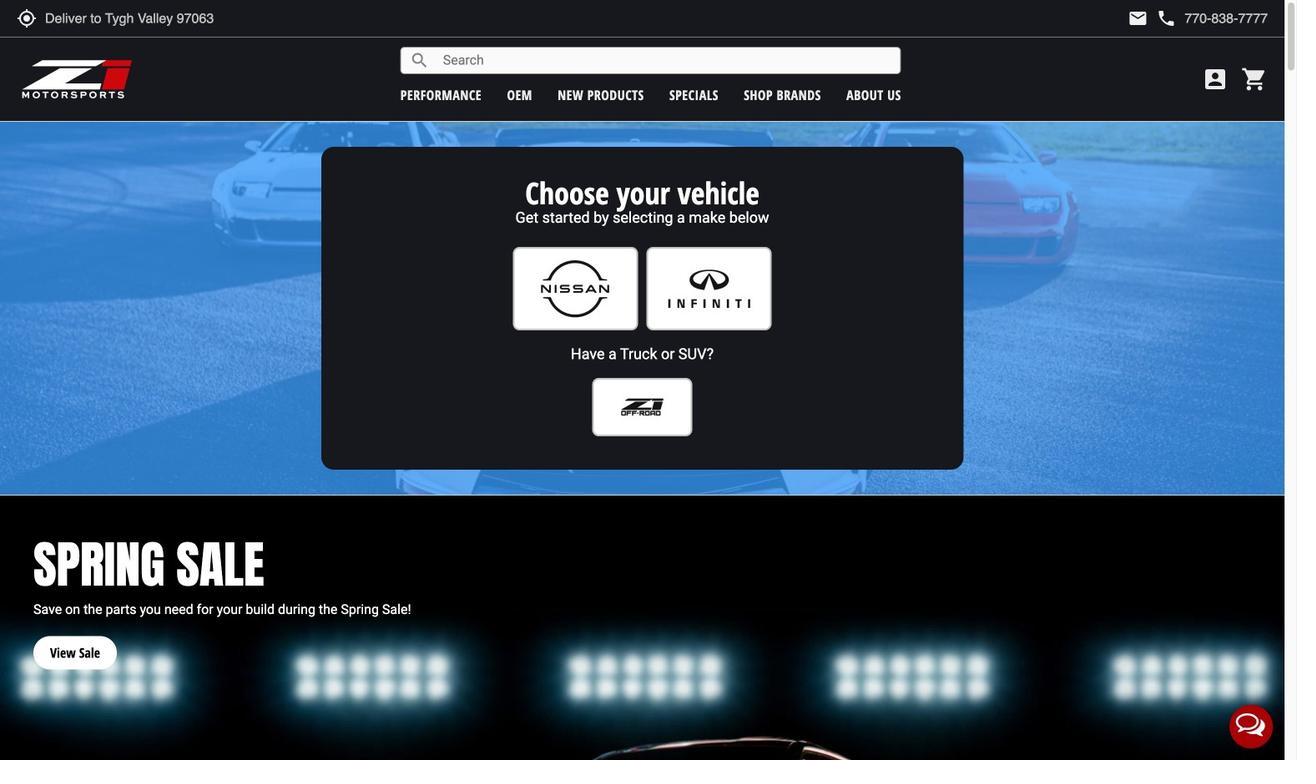 Task type: locate. For each thing, give the bounding box(es) containing it.
z1 motorsports logo image
[[21, 58, 133, 100]]

infinti logo image
[[657, 256, 762, 322]]



Task type: describe. For each thing, give the bounding box(es) containing it.
nissan logo image
[[523, 256, 628, 322]]

Search search field
[[430, 48, 901, 73]]

spring sale save on the parts you need for your build during the spring sale! image
[[0, 496, 1285, 761]]



Task type: vqa. For each thing, say whether or not it's contained in the screenshot.
SPRING SALE SAVE ON THE PARTS YOU NEED FOR YOUR BUILD DURING THE SPRING SALE! image
yes



